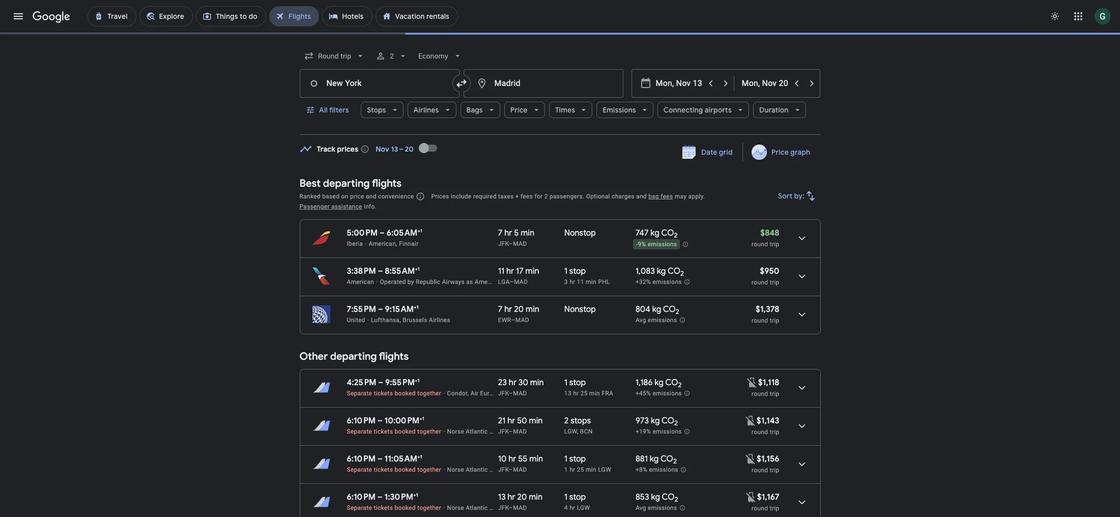 Task type: vqa. For each thing, say whether or not it's contained in the screenshot.
BAGS
yes



Task type: locate. For each thing, give the bounding box(es) containing it.
condor,
[[447, 390, 469, 397]]

848 US dollars text field
[[761, 228, 780, 238]]

$1,118
[[759, 378, 780, 388]]

1378 US dollars text field
[[756, 305, 780, 315]]

0 vertical spatial price
[[511, 105, 528, 115]]

co inside 881 kg co 2
[[661, 454, 674, 464]]

7 trip from the top
[[770, 505, 780, 512]]

departing for best
[[323, 177, 370, 190]]

1 right 1:30 pm
[[416, 492, 418, 499]]

1 stop flight. element
[[565, 266, 586, 278], [565, 378, 586, 390], [565, 454, 586, 466], [565, 492, 586, 504]]

2 together from the top
[[418, 428, 442, 435]]

0 vertical spatial departing
[[323, 177, 370, 190]]

2 round from the top
[[752, 279, 769, 286]]

2 vertical spatial atlantic
[[466, 505, 488, 512]]

kg for 853
[[652, 492, 661, 503]]

american down 3:38 pm
[[347, 279, 374, 286]]

1 stop flight. element up 3
[[565, 266, 586, 278]]

layover (1 of 1) is a 4 hr layover at london gatwick airport in london. element
[[565, 504, 631, 512]]

emissions
[[603, 105, 636, 115]]

kg inside 804 kg co 2
[[653, 305, 662, 315]]

13 up 2 stops flight. element
[[565, 390, 572, 397]]

kg for 973
[[651, 416, 660, 426]]

on
[[341, 193, 349, 200]]

co for 881
[[661, 454, 674, 464]]

2 vertical spatial norse
[[447, 505, 465, 512]]

booked down the 'arrival time: 10:00 pm on  tuesday, november 14.' text box
[[395, 428, 416, 435]]

+ for 6:05 am
[[418, 228, 420, 234]]

1 stop 3 hr 11 min phl
[[565, 266, 611, 286]]

2 stops lgw , bcn
[[565, 416, 593, 435]]

1 inside '5:00 pm – 6:05 am + 1'
[[420, 228, 423, 234]]

0 horizontal spatial price
[[511, 105, 528, 115]]

1 inside '4:25 pm – 9:55 pm + 1'
[[418, 377, 420, 384]]

2 for 1,083
[[681, 270, 685, 278]]

0 vertical spatial flights
[[372, 177, 402, 190]]

hr up norse atlantic uk, air europa
[[508, 492, 516, 503]]

leaves john f. kennedy international airport at 5:00 pm on monday, november 13 and arrives at adolfo suárez madrid–barajas airport at 6:05 am on tuesday, november 14. element
[[347, 228, 423, 238]]

min inside the 7 hr 5 min jfk – mad
[[521, 228, 535, 238]]

kg for 881
[[650, 454, 659, 464]]

4 round trip from the top
[[752, 505, 780, 512]]

air down the total duration 21 hr 50 min. element
[[526, 428, 534, 435]]

trip down 950 us dollars text box on the right
[[770, 279, 780, 286]]

min
[[521, 228, 535, 238], [526, 266, 540, 277], [586, 279, 597, 286], [526, 305, 540, 315], [531, 378, 544, 388], [590, 390, 600, 397], [529, 416, 543, 426], [530, 454, 544, 464], [586, 467, 597, 474], [529, 492, 543, 503]]

1 horizontal spatial american
[[475, 279, 502, 286]]

0 vertical spatial this price for this flight doesn't include overhead bin access. if you need a carry-on bag, use the bags filter to update prices. image
[[745, 415, 757, 427]]

3 round trip from the top
[[752, 467, 780, 474]]

passengers.
[[550, 193, 585, 200]]

kg inside 881 kg co 2
[[650, 454, 659, 464]]

5
[[514, 228, 519, 238]]

1 vertical spatial atlantic
[[466, 467, 488, 474]]

separate for 9:55 pm
[[347, 390, 372, 397]]

stop for 23 hr 30 min
[[570, 378, 586, 388]]

min down the 10 hr 55 min jfk – mad
[[529, 492, 543, 503]]

min for 21 hr 50 min
[[529, 416, 543, 426]]

1 vertical spatial flights
[[379, 350, 409, 363]]

uk, down 21
[[490, 428, 499, 435]]

and left bag
[[637, 193, 647, 200]]

0 vertical spatial 7
[[498, 228, 503, 238]]

airlines right brussels
[[429, 317, 451, 324]]

3 atlantic from the top
[[466, 505, 488, 512]]

separate tickets booked together. this trip includes tickets from multiple airlines. missed connections may be protected by kiwi.com.. element for 9:55 pm
[[347, 390, 442, 397]]

together for 10:00 pm
[[418, 428, 442, 435]]

747
[[636, 228, 649, 238]]

tickets for 10:00 pm
[[374, 428, 393, 435]]

,
[[577, 428, 579, 435]]

co up +8% emissions on the bottom
[[661, 454, 674, 464]]

jfk for 7
[[498, 240, 509, 248]]

trip inside $950 round trip
[[770, 279, 780, 286]]

4:25 pm
[[347, 378, 377, 388]]

nonstop
[[565, 228, 596, 238], [565, 305, 596, 315]]

+ inside prices include required taxes + fees for 2 passengers. optional charges and bag fees may apply. passenger assistance
[[516, 193, 519, 200]]

0 vertical spatial europa
[[481, 390, 500, 397]]

emissions down 1,186 kg co 2
[[653, 390, 682, 397]]

mad for 7 hr 20 min
[[516, 317, 530, 324]]

Return text field
[[742, 70, 789, 97]]

prices
[[432, 193, 449, 200]]

2 round trip from the top
[[752, 429, 780, 436]]

uk, for 13
[[490, 505, 499, 512]]

1 up layover (1 of 1) is a 13 hr 25 min layover at frankfurt am main airport in frankfurt. element
[[565, 378, 568, 388]]

3 round from the top
[[752, 317, 769, 324]]

avg down 853
[[636, 505, 647, 512]]

20 inside 7 hr 20 min ewr – mad
[[514, 305, 524, 315]]

1 nonstop flight. element from the top
[[565, 228, 596, 240]]

trip down $1,167
[[770, 505, 780, 512]]

norse for 1:30 pm
[[447, 505, 465, 512]]

co
[[662, 228, 675, 238], [668, 266, 681, 277], [663, 305, 676, 315], [666, 378, 679, 388], [662, 416, 675, 426], [661, 454, 674, 464], [662, 492, 675, 503]]

layover (1 of 1) is a 1 hr 25 min layover at london gatwick airport in london. element
[[565, 466, 631, 474]]

price
[[511, 105, 528, 115], [772, 148, 789, 157]]

+ inside '4:25 pm – 9:55 pm + 1'
[[415, 377, 418, 384]]

6:10 pm inside 6:10 pm – 1:30 pm + 1
[[347, 492, 376, 503]]

1 vertical spatial nonstop
[[565, 305, 596, 315]]

+8% emissions
[[636, 467, 679, 474]]

total duration 23 hr 30 min. element
[[498, 378, 565, 390]]

round trip down $1,167
[[752, 505, 780, 512]]

2 american from the left
[[475, 279, 502, 286]]

853
[[636, 492, 650, 503]]

4 trip from the top
[[770, 391, 780, 398]]

tickets down 6:10 pm – 11:05 am + 1
[[374, 467, 393, 474]]

6:10 pm – 10:00 pm + 1
[[347, 416, 425, 426]]

3 uk, from the top
[[490, 505, 499, 512]]

hr left 5
[[505, 228, 513, 238]]

layover (1 of 1) is a 3 hr 11 min layover at philadelphia international airport in philadelphia. element
[[565, 278, 631, 286]]

4 booked from the top
[[395, 505, 416, 512]]

13 up norse atlantic uk, air europa
[[498, 492, 506, 503]]

13
[[565, 390, 572, 397], [498, 492, 506, 503]]

by:
[[795, 191, 805, 201]]

3 stop from the top
[[570, 454, 586, 464]]

norse atlantic uk, easyjet, air europa
[[447, 428, 556, 435]]

6:10 pm up departure time: 6:10 pm. text field
[[347, 416, 376, 426]]

3 separate tickets booked together. this trip includes tickets from multiple airlines. missed connections may be protected by kiwi.com.. element from the top
[[347, 467, 442, 474]]

1 vertical spatial price
[[772, 148, 789, 157]]

mad for 10 hr 55 min
[[514, 467, 527, 474]]

5 trip from the top
[[770, 429, 780, 436]]

1 vertical spatial uk,
[[490, 467, 499, 474]]

25 for 10 hr 55 min
[[577, 467, 585, 474]]

kg inside 973 kg co 2
[[651, 416, 660, 426]]

hr right 21
[[508, 416, 516, 426]]

1 vertical spatial this price for this flight doesn't include overhead bin access. if you need a carry-on bag, use the bags filter to update prices. image
[[745, 491, 758, 503]]

4 together from the top
[[418, 505, 442, 512]]

republic
[[416, 279, 441, 286]]

separate for 1:30 pm
[[347, 505, 372, 512]]

2 6:10 pm from the top
[[347, 454, 376, 464]]

mad down '50'
[[514, 428, 527, 435]]

1 separate tickets booked together. this trip includes tickets from multiple airlines. missed connections may be protected by kiwi.com.. element from the top
[[347, 390, 442, 397]]

2 separate tickets booked together. this trip includes tickets from multiple airlines. missed connections may be protected by kiwi.com.. element from the top
[[347, 428, 442, 435]]

norse down norse atlantic uk, easyjet
[[447, 505, 465, 512]]

stop up layover (1 of 1) is a 1 hr 25 min layover at london gatwick airport in london. 'element'
[[570, 454, 586, 464]]

3 together from the top
[[418, 467, 442, 474]]

jfk inside the 23 hr 30 min jfk – mad
[[498, 390, 509, 397]]

kg inside 1,186 kg co 2
[[655, 378, 664, 388]]

3 separate tickets booked together from the top
[[347, 467, 442, 474]]

mad for 7 hr 5 min
[[514, 240, 527, 248]]

0 horizontal spatial europa
[[481, 390, 500, 397]]

find the best price region
[[300, 136, 821, 170]]

0 vertical spatial 11
[[498, 266, 505, 277]]

2 tickets from the top
[[374, 428, 393, 435]]

stop inside 1 stop 4 hr lgw
[[570, 492, 586, 503]]

jfk for 23
[[498, 390, 509, 397]]

round trip down the $1,143
[[752, 429, 780, 436]]

emissions for 1,083
[[653, 279, 682, 286]]

tickets down '4:25 pm – 9:55 pm + 1'
[[374, 390, 393, 397]]

–
[[380, 228, 385, 238], [509, 240, 514, 248], [378, 266, 383, 277], [510, 279, 514, 286], [378, 305, 383, 315], [512, 317, 516, 324], [379, 378, 384, 388], [509, 390, 514, 397], [378, 416, 383, 426], [509, 428, 514, 435], [378, 454, 383, 464], [509, 467, 514, 474], [378, 492, 383, 503], [509, 505, 514, 512]]

jfk inside the 10 hr 55 min jfk – mad
[[498, 467, 509, 474]]

2 vertical spatial lgw
[[577, 505, 591, 512]]

price left the graph
[[772, 148, 789, 157]]

round down the $1,378
[[752, 317, 769, 324]]

1 up 4
[[565, 492, 568, 503]]

2 separate from the top
[[347, 428, 372, 435]]

1 vertical spatial 7
[[498, 305, 503, 315]]

2
[[390, 52, 394, 60], [545, 193, 548, 200], [675, 231, 678, 240], [681, 270, 685, 278], [676, 308, 680, 316], [679, 381, 682, 390], [565, 416, 569, 426], [675, 419, 678, 428], [674, 457, 677, 466], [675, 496, 679, 504]]

europa
[[481, 390, 500, 397], [536, 428, 556, 435], [511, 505, 531, 512]]

avg emissions down 804 kg co 2 on the right bottom of page
[[636, 317, 678, 324]]

20
[[514, 305, 524, 315], [518, 492, 527, 503]]

leaves john f. kennedy international airport at 6:10 pm on monday, november 13 and arrives at adolfo suárez madrid–barajas airport at 1:30 pm on tuesday, november 14. element
[[347, 492, 418, 503]]

1 horizontal spatial europa
[[511, 505, 531, 512]]

0 horizontal spatial and
[[366, 193, 377, 200]]

1 avg from the top
[[636, 317, 647, 324]]

1 separate tickets booked together from the top
[[347, 390, 442, 397]]

co up the +19% emissions
[[662, 416, 675, 426]]

21
[[498, 416, 506, 426]]

departing up departure time: 4:25 pm. text field
[[330, 350, 377, 363]]

avg
[[636, 317, 647, 324], [636, 505, 647, 512]]

1 tickets from the top
[[374, 390, 393, 397]]

co inside 804 kg co 2
[[663, 305, 676, 315]]

jfk inside the 7 hr 5 min jfk – mad
[[498, 240, 509, 248]]

1 vertical spatial 20
[[518, 492, 527, 503]]

4 tickets from the top
[[374, 505, 393, 512]]

0 vertical spatial avg emissions
[[636, 317, 678, 324]]

kg for 804
[[653, 305, 662, 315]]

1 inside 6:10 pm – 11:05 am + 1
[[420, 454, 423, 460]]

co inside 747 kg co 2
[[662, 228, 675, 238]]

booked down arrival time: 9:55 pm on  tuesday, november 14. text box
[[395, 390, 416, 397]]

flights up convenience
[[372, 177, 402, 190]]

None search field
[[300, 44, 821, 135]]

nonstop down passengers.
[[565, 228, 596, 238]]

change appearance image
[[1044, 4, 1068, 29]]

1 up brussels
[[417, 304, 419, 311]]

2 and from the left
[[637, 193, 647, 200]]

2 horizontal spatial air
[[526, 428, 534, 435]]

0 vertical spatial nonstop flight. element
[[565, 228, 596, 240]]

lufthansa, brussels airlines
[[371, 317, 451, 324]]

0 vertical spatial avg
[[636, 317, 647, 324]]

round down 1156 us dollars text box
[[752, 467, 769, 474]]

2 stops flight. element
[[565, 416, 591, 428]]

together left condor,
[[418, 390, 442, 397]]

hr right 10 at bottom
[[509, 454, 517, 464]]

2 nonstop flight. element from the top
[[565, 305, 596, 316]]

1 trip from the top
[[770, 241, 780, 248]]

13 inside 13 hr 20 min jfk – mad
[[498, 492, 506, 503]]

2 inside 853 kg co 2
[[675, 496, 679, 504]]

2 inside 973 kg co 2
[[675, 419, 678, 428]]

3:38 pm
[[347, 266, 376, 277]]

times button
[[549, 98, 593, 122]]

hr
[[505, 228, 513, 238], [507, 266, 514, 277], [570, 279, 576, 286], [505, 305, 513, 315], [509, 378, 517, 388], [574, 390, 579, 397], [508, 416, 516, 426], [509, 454, 517, 464], [570, 467, 576, 474], [508, 492, 516, 503], [570, 505, 576, 512]]

2 inside 804 kg co 2
[[676, 308, 680, 316]]

stop inside 1 stop 3 hr 11 min phl
[[570, 266, 586, 277]]

0 vertical spatial atlantic
[[466, 428, 488, 435]]

fees left for
[[521, 193, 533, 200]]

mad inside 13 hr 20 min jfk – mad
[[514, 505, 527, 512]]

25 left fra
[[581, 390, 588, 397]]

separate down 6:10 pm text field
[[347, 505, 372, 512]]

min inside the 10 hr 55 min jfk – mad
[[530, 454, 544, 464]]

$1,378 round trip
[[752, 305, 780, 324]]

kg inside 853 kg co 2
[[652, 492, 661, 503]]

6:10 pm inside 6:10 pm – 11:05 am + 1
[[347, 454, 376, 464]]

uk, down 10 at bottom
[[490, 467, 499, 474]]

2 avg from the top
[[636, 505, 647, 512]]

include
[[451, 193, 472, 200]]

+ up brussels
[[414, 304, 417, 311]]

round down 1118 us dollars text field on the right bottom of page
[[752, 391, 769, 398]]

track prices
[[317, 145, 359, 154]]

2 for 853
[[675, 496, 679, 504]]

jfk down total duration 13 hr 20 min. element
[[498, 505, 509, 512]]

1 6:10 pm from the top
[[347, 416, 376, 426]]

+ down arrival time: 11:05 am on  tuesday, november 14. text box
[[413, 492, 416, 499]]

2 vertical spatial 6:10 pm
[[347, 492, 376, 503]]

Departure time: 5:00 PM. text field
[[347, 228, 378, 238]]

hr inside 7 hr 20 min ewr – mad
[[505, 305, 513, 315]]

25 inside 1 stop 1 hr 25 min lgw
[[577, 467, 585, 474]]

tickets down 6:10 pm – 10:00 pm + 1
[[374, 428, 393, 435]]

round trip for $1,167
[[752, 505, 780, 512]]

emissions for 973
[[653, 428, 682, 436]]

leaves john f. kennedy international airport at 6:10 pm on monday, november 13 and arrives at adolfo suárez madrid–barajas airport at 11:05 am on tuesday, november 14. element
[[347, 454, 423, 464]]

Departure time: 6:10 PM. text field
[[347, 492, 376, 503]]

this price for this flight doesn't include overhead bin access. if you need a carry-on bag, use the bags filter to update prices. image
[[746, 377, 759, 389], [745, 453, 757, 465]]

avg emissions for 853
[[636, 505, 678, 512]]

jfk down total duration 7 hr 5 min. element at the top
[[498, 240, 509, 248]]

bag fees button
[[649, 193, 674, 200]]

all filters
[[319, 105, 349, 115]]

$1,167
[[758, 492, 780, 503]]

layover (1 of 1) is a 13 hr 25 min layover at frankfurt am main airport in frankfurt. element
[[565, 390, 631, 398]]

1 vertical spatial avg
[[636, 505, 647, 512]]

1 stop flight. element for 10 hr 55 min
[[565, 454, 586, 466]]

1 up 1 stop 4 hr lgw
[[565, 467, 568, 474]]

2 atlantic from the top
[[466, 467, 488, 474]]

round inside $1,378 round trip
[[752, 317, 769, 324]]

4 stop from the top
[[570, 492, 586, 503]]

1 right 6:05 am
[[420, 228, 423, 234]]

together for 11:05 am
[[418, 467, 442, 474]]

tickets for 11:05 am
[[374, 467, 393, 474]]

1 stop flight. element for 23 hr 30 min
[[565, 378, 586, 390]]

round trip for $1,143
[[752, 429, 780, 436]]

1 vertical spatial 6:10 pm
[[347, 454, 376, 464]]

hr right 23
[[509, 378, 517, 388]]

mad for 23 hr 30 min
[[514, 390, 527, 397]]

co inside 973 kg co 2
[[662, 416, 675, 426]]

2 norse from the top
[[447, 467, 465, 474]]

avg emissions for 804
[[636, 317, 678, 324]]

co inside 1,083 kg co 2
[[668, 266, 681, 277]]

mad inside 7 hr 20 min ewr – mad
[[516, 317, 530, 324]]

air right condor,
[[471, 390, 479, 397]]

mad inside the 7 hr 5 min jfk – mad
[[514, 240, 527, 248]]

separate tickets booked together down 10:00 pm on the left bottom
[[347, 428, 442, 435]]

separate down departure time: 4:25 pm. text field
[[347, 390, 372, 397]]

swap origin and destination. image
[[456, 77, 468, 90]]

6:10 pm – 11:05 am + 1
[[347, 454, 423, 464]]

2 avg emissions from the top
[[636, 505, 678, 512]]

separate tickets booked together down 9:55 pm on the bottom left of the page
[[347, 390, 442, 397]]

6:10 pm inside 6:10 pm – 10:00 pm + 1
[[347, 416, 376, 426]]

layover (1 of 2) is a 10 hr layover at london gatwick airport in london. layover (2 of 2) is a 1 hr 25 min layover at josep tarradellas barcelona-el prat airport in barcelona. element
[[565, 428, 631, 436]]

co right 804
[[663, 305, 676, 315]]

min down the 11 hr 17 min lga – mad
[[526, 305, 540, 315]]

0 vertical spatial lgw
[[565, 428, 577, 435]]

eagle
[[504, 279, 520, 286]]

+ up the 'arrival time: 10:00 pm on  tuesday, november 14.' text box
[[415, 377, 418, 384]]

round down the $1,143
[[752, 429, 769, 436]]

1 stop from the top
[[570, 266, 586, 277]]

1 inside 7:55 pm – 9:15 am + 1
[[417, 304, 419, 311]]

1 fees from the left
[[521, 193, 533, 200]]

11 right 3
[[577, 279, 585, 286]]

2 7 from the top
[[498, 305, 503, 315]]

2 jfk from the top
[[498, 390, 509, 397]]

fra
[[602, 390, 614, 397]]

kg for 1,083
[[657, 266, 666, 277]]

total duration 21 hr 50 min. element
[[498, 416, 565, 428]]

0 vertical spatial uk,
[[490, 428, 499, 435]]

7 inside 7 hr 20 min ewr – mad
[[498, 305, 503, 315]]

1 vertical spatial 11
[[577, 279, 585, 286]]

1,083 kg co 2
[[636, 266, 685, 278]]

flight details. leaves john f. kennedy international airport at 6:10 pm on monday, november 13 and arrives at adolfo suárez madrid–barajas airport at 1:30 pm on tuesday, november 14. image
[[790, 490, 815, 515]]

1 horizontal spatial 13
[[565, 390, 572, 397]]

separate for 11:05 am
[[347, 467, 372, 474]]

separate tickets booked together for 9:55 pm
[[347, 390, 442, 397]]

stop inside 1 stop 13 hr 25 min fra
[[570, 378, 586, 388]]

2 vertical spatial uk,
[[490, 505, 499, 512]]

norse
[[447, 428, 465, 435], [447, 467, 465, 474], [447, 505, 465, 512]]

2 separate tickets booked together from the top
[[347, 428, 442, 435]]

separate
[[347, 390, 372, 397], [347, 428, 372, 435], [347, 467, 372, 474], [347, 505, 372, 512]]

4 separate tickets booked together. this trip includes tickets from multiple airlines. missed connections may be protected by kiwi.com.. element from the top
[[347, 505, 442, 512]]

avg emissions down 853 kg co 2
[[636, 505, 678, 512]]

0 horizontal spatial fees
[[521, 193, 533, 200]]

1 vertical spatial norse
[[447, 467, 465, 474]]

trip down $848 'text field'
[[770, 241, 780, 248]]

2 fees from the left
[[661, 193, 674, 200]]

20 for 13
[[518, 492, 527, 503]]

1 booked from the top
[[395, 390, 416, 397]]

+ inside 7:55 pm – 9:15 am + 1
[[414, 304, 417, 311]]

2 horizontal spatial europa
[[536, 428, 556, 435]]

5:00 pm – 6:05 am + 1
[[347, 228, 423, 238]]

together down "arrival time: 1:30 pm on  tuesday, november 14." text field
[[418, 505, 442, 512]]

2 uk, from the top
[[490, 467, 499, 474]]

jfk down 23
[[498, 390, 509, 397]]

1 horizontal spatial and
[[637, 193, 647, 200]]

main content
[[300, 136, 821, 517]]

min left phl
[[586, 279, 597, 286]]

uk, for 21
[[490, 428, 499, 435]]

flight details. leaves john f. kennedy international airport at 4:25 pm on monday, november 13 and arrives at adolfo suárez madrid–barajas airport at 9:55 pm on tuesday, november 14. image
[[790, 376, 815, 400]]

6:10 pm for 1:30 pm
[[347, 492, 376, 503]]

0 vertical spatial airlines
[[414, 105, 439, 115]]

leaves laguardia airport at 3:38 pm on monday, november 13 and arrives at adolfo suárez madrid–barajas airport at 8:55 am on tuesday, november 14. element
[[347, 266, 420, 277]]

tickets down leaves john f. kennedy international airport at 6:10 pm on monday, november 13 and arrives at adolfo suárez madrid–barajas airport at 1:30 pm on tuesday, november 14. element
[[374, 505, 393, 512]]

jfk inside 13 hr 20 min jfk – mad
[[498, 505, 509, 512]]

Arrival time: 10:00 PM on  Tuesday, November 14. text field
[[385, 416, 425, 426]]

1 horizontal spatial fees
[[661, 193, 674, 200]]

1 vertical spatial avg emissions
[[636, 505, 678, 512]]

passenger assistance button
[[300, 203, 362, 210]]

graph
[[791, 148, 811, 157]]

853 kg co 2
[[636, 492, 679, 504]]

duration
[[760, 105, 789, 115]]

7 round from the top
[[752, 505, 769, 512]]

1 avg emissions from the top
[[636, 317, 678, 324]]

stop for 13 hr 20 min
[[570, 492, 586, 503]]

emissions down 973 kg co 2
[[653, 428, 682, 436]]

1 vertical spatial 25
[[577, 467, 585, 474]]

nov
[[376, 145, 390, 154]]

this price for this flight doesn't include overhead bin access. if you need a carry-on bag, use the bags filter to update prices. image
[[745, 415, 757, 427], [745, 491, 758, 503]]

0 vertical spatial 6:10 pm
[[347, 416, 376, 426]]

17
[[516, 266, 524, 277]]

separate tickets booked together for 1:30 pm
[[347, 505, 442, 512]]

1 vertical spatial 13
[[498, 492, 506, 503]]

1 horizontal spatial 11
[[577, 279, 585, 286]]

nonstop flight. element
[[565, 228, 596, 240], [565, 305, 596, 316]]

mad for 21 hr 50 min
[[514, 428, 527, 435]]

round trip for $1,156
[[752, 467, 780, 474]]

round trip for $1,118
[[752, 391, 780, 398]]

co inside 1,186 kg co 2
[[666, 378, 679, 388]]

6:10 pm for 11:05 am
[[347, 454, 376, 464]]

1 vertical spatial lgw
[[599, 467, 612, 474]]

None field
[[300, 47, 370, 65], [414, 47, 467, 65], [300, 47, 370, 65], [414, 47, 467, 65]]

4 separate from the top
[[347, 505, 372, 512]]

mad down 5
[[514, 240, 527, 248]]

20 inside 13 hr 20 min jfk – mad
[[518, 492, 527, 503]]

hr inside the 10 hr 55 min jfk – mad
[[509, 454, 517, 464]]

+ down the 'arrival time: 10:00 pm on  tuesday, november 14.' text box
[[418, 454, 420, 460]]

5 jfk from the top
[[498, 505, 509, 512]]

lgw inside 1 stop 1 hr 25 min lgw
[[599, 467, 612, 474]]

3 norse from the top
[[447, 505, 465, 512]]

804
[[636, 305, 651, 315]]

hr right 4
[[570, 505, 576, 512]]

0 horizontal spatial air
[[471, 390, 479, 397]]

6:10 pm up 6:10 pm text field
[[347, 454, 376, 464]]

hr left 17
[[507, 266, 514, 277]]

1 vertical spatial nonstop flight. element
[[565, 305, 596, 316]]

Departure time: 4:25 PM. text field
[[347, 378, 377, 388]]

price inside popup button
[[511, 105, 528, 115]]

2 for 747
[[675, 231, 678, 240]]

departing up on at top
[[323, 177, 370, 190]]

3 separate from the top
[[347, 467, 372, 474]]

trip down the $1,143
[[770, 429, 780, 436]]

Arrival time: 1:30 PM on  Tuesday, November 14. text field
[[385, 492, 418, 503]]

kg up the +19% emissions
[[651, 416, 660, 426]]

min right 55
[[530, 454, 544, 464]]

round
[[752, 241, 769, 248], [752, 279, 769, 286], [752, 317, 769, 324], [752, 391, 769, 398], [752, 429, 769, 436], [752, 467, 769, 474], [752, 505, 769, 512]]

25 for 23 hr 30 min
[[581, 390, 588, 397]]

2 inside 1,083 kg co 2
[[681, 270, 685, 278]]

1 inside 6:10 pm – 10:00 pm + 1
[[423, 416, 425, 422]]

2 1 stop flight. element from the top
[[565, 378, 586, 390]]

4 separate tickets booked together from the top
[[347, 505, 442, 512]]

separate tickets booked together down 11:05 am
[[347, 467, 442, 474]]

and right the price
[[366, 193, 377, 200]]

emissions for 881
[[650, 467, 679, 474]]

3 trip from the top
[[770, 317, 780, 324]]

+19%
[[636, 428, 651, 436]]

0 vertical spatial nonstop
[[565, 228, 596, 238]]

sort
[[779, 191, 793, 201]]

0 vertical spatial air
[[471, 390, 479, 397]]

airports
[[705, 105, 732, 115]]

emissions for 853
[[648, 505, 678, 512]]

airlines inside popup button
[[414, 105, 439, 115]]

separate tickets booked together for 10:00 pm
[[347, 428, 442, 435]]

1 together from the top
[[418, 390, 442, 397]]

55
[[519, 454, 528, 464]]

 image
[[368, 317, 369, 324]]

tickets for 1:30 pm
[[374, 505, 393, 512]]

uk, for 10
[[490, 467, 499, 474]]

7 for 7 hr 20 min
[[498, 305, 503, 315]]

2 vertical spatial air
[[501, 505, 509, 512]]

0 vertical spatial this price for this flight doesn't include overhead bin access. if you need a carry-on bag, use the bags filter to update prices. image
[[746, 377, 759, 389]]

0 vertical spatial 13
[[565, 390, 572, 397]]

0 horizontal spatial 13
[[498, 492, 506, 503]]

23 hr 30 min jfk – mad
[[498, 378, 544, 397]]

1 stop 1 hr 25 min lgw
[[565, 454, 612, 474]]

2 nonstop from the top
[[565, 305, 596, 315]]

2 trip from the top
[[770, 279, 780, 286]]

mad inside "21 hr 50 min jfk – mad"
[[514, 428, 527, 435]]

2 inside 747 kg co 2
[[675, 231, 678, 240]]

Departure time: 3:38 PM. text field
[[347, 266, 376, 277]]

mad inside the 10 hr 55 min jfk – mad
[[514, 467, 527, 474]]

None text field
[[300, 69, 460, 98], [464, 69, 624, 98], [300, 69, 460, 98], [464, 69, 624, 98]]

1 inside 6:10 pm – 1:30 pm + 1
[[416, 492, 418, 499]]

co up -9% emissions
[[662, 228, 675, 238]]

flights
[[372, 177, 402, 190], [379, 350, 409, 363]]

0 vertical spatial norse
[[447, 428, 465, 435]]

2 stop from the top
[[570, 378, 586, 388]]

american right as
[[475, 279, 502, 286]]

flights for best departing flights
[[372, 177, 402, 190]]

stop up layover (1 of 1) is a 13 hr 25 min layover at frankfurt am main airport in frankfurt. element
[[570, 378, 586, 388]]

2 inside 881 kg co 2
[[674, 457, 677, 466]]

mad down the 30
[[514, 390, 527, 397]]

1 vertical spatial europa
[[536, 428, 556, 435]]

1 vertical spatial departing
[[330, 350, 377, 363]]

separate tickets booked together. this trip includes tickets from multiple airlines. missed connections may be protected by kiwi.com.. element
[[347, 390, 442, 397], [347, 428, 442, 435], [347, 467, 442, 474], [347, 505, 442, 512]]

1 jfk from the top
[[498, 240, 509, 248]]

1 vertical spatial airlines
[[429, 317, 451, 324]]

stop inside 1 stop 1 hr 25 min lgw
[[570, 454, 586, 464]]

0 horizontal spatial american
[[347, 279, 374, 286]]

jfk inside "21 hr 50 min jfk – mad"
[[498, 428, 509, 435]]

881
[[636, 454, 648, 464]]

flight details. leaves john f. kennedy international airport at 6:10 pm on monday, november 13 and arrives at adolfo suárez madrid–barajas airport at 10:00 pm on tuesday, november 14. image
[[790, 414, 815, 438]]

separate tickets booked together
[[347, 390, 442, 397], [347, 428, 442, 435], [347, 467, 442, 474], [347, 505, 442, 512]]

co up +32% emissions
[[668, 266, 681, 277]]

Arrival time: 9:55 PM on  Tuesday, November 14. text field
[[386, 377, 420, 388]]

separate tickets booked together. this trip includes tickets from multiple airlines. missed connections may be protected by kiwi.com.. element for 1:30 pm
[[347, 505, 442, 512]]

lgw left +8%
[[599, 467, 612, 474]]

1 1 stop flight. element from the top
[[565, 266, 586, 278]]

1 atlantic from the top
[[466, 428, 488, 435]]

jfk
[[498, 240, 509, 248], [498, 390, 509, 397], [498, 428, 509, 435], [498, 467, 509, 474], [498, 505, 509, 512]]

11 up lga
[[498, 266, 505, 277]]

2 for 881
[[674, 457, 677, 466]]

1 horizontal spatial price
[[772, 148, 789, 157]]

leaves john f. kennedy international airport at 4:25 pm on monday, november 13 and arrives at adolfo suárez madrid–barajas airport at 9:55 pm on tuesday, november 14. element
[[347, 377, 420, 388]]

trip
[[770, 241, 780, 248], [770, 279, 780, 286], [770, 317, 780, 324], [770, 391, 780, 398], [770, 429, 780, 436], [770, 467, 780, 474], [770, 505, 780, 512]]

1 uk, from the top
[[490, 428, 499, 435]]

3 booked from the top
[[395, 467, 416, 474]]

11 inside 1 stop 3 hr 11 min phl
[[577, 279, 585, 286]]

bcn
[[581, 428, 593, 435]]

min for 13 hr 20 min
[[529, 492, 543, 503]]

1 round trip from the top
[[752, 391, 780, 398]]

price inside button
[[772, 148, 789, 157]]

20 down eagle
[[514, 305, 524, 315]]

kg inside 1,083 kg co 2
[[657, 266, 666, 277]]

1
[[420, 228, 423, 234], [418, 266, 420, 272], [565, 266, 568, 277], [417, 304, 419, 311], [418, 377, 420, 384], [565, 378, 568, 388], [423, 416, 425, 422], [420, 454, 423, 460], [565, 454, 568, 464], [565, 467, 568, 474], [416, 492, 418, 499], [565, 492, 568, 503]]

+19% emissions
[[636, 428, 682, 436]]

+ right taxes
[[516, 193, 519, 200]]

3 6:10 pm from the top
[[347, 492, 376, 503]]

8:55 am
[[385, 266, 415, 277]]

hr up 1 stop 4 hr lgw
[[570, 467, 576, 474]]

hr inside the 7 hr 5 min jfk – mad
[[505, 228, 513, 238]]

Arrival time: 11:05 AM on  Tuesday, November 14. text field
[[385, 454, 423, 464]]

4 jfk from the top
[[498, 467, 509, 474]]

lga
[[498, 279, 510, 286]]

best
[[300, 177, 321, 190]]

2 inside 1,186 kg co 2
[[679, 381, 682, 390]]

kg inside 747 kg co 2
[[651, 228, 660, 238]]

3 tickets from the top
[[374, 467, 393, 474]]

7:55 pm – 9:15 am + 1
[[347, 304, 419, 315]]

1 separate from the top
[[347, 390, 372, 397]]

1 vertical spatial this price for this flight doesn't include overhead bin access. if you need a carry-on bag, use the bags filter to update prices. image
[[745, 453, 757, 465]]

stop up layover (1 of 1) is a 4 hr layover at london gatwick airport in london. element
[[570, 492, 586, 503]]

Arrival time: 6:05 AM on  Tuesday, November 14. text field
[[387, 228, 423, 238]]

+ inside 3:38 pm – 8:55 am + 1
[[415, 266, 418, 272]]

separate tickets booked together. this trip includes tickets from multiple airlines. missed connections may be protected by kiwi.com.. element down 9:55 pm on the bottom left of the page
[[347, 390, 442, 397]]

hr inside 1 stop 4 hr lgw
[[570, 505, 576, 512]]

1 round from the top
[[752, 241, 769, 248]]

min up 1 stop 4 hr lgw
[[586, 467, 597, 474]]

1 7 from the top
[[498, 228, 503, 238]]

other departing flights
[[300, 350, 409, 363]]

emissions down 853 kg co 2
[[648, 505, 678, 512]]

2 booked from the top
[[395, 428, 416, 435]]

3 1 stop flight. element from the top
[[565, 454, 586, 466]]

10 hr 55 min jfk – mad
[[498, 454, 544, 474]]

1 norse from the top
[[447, 428, 465, 435]]

booked for 9:55 pm
[[395, 390, 416, 397]]

0 horizontal spatial 11
[[498, 266, 505, 277]]

mad down 55
[[514, 467, 527, 474]]

co for 1,186
[[666, 378, 679, 388]]

1 nonstop from the top
[[565, 228, 596, 238]]

0 vertical spatial 20
[[514, 305, 524, 315]]

7 up ewr
[[498, 305, 503, 315]]

min inside "21 hr 50 min jfk – mad"
[[529, 416, 543, 426]]

0 vertical spatial 25
[[581, 390, 588, 397]]

price right bags popup button
[[511, 105, 528, 115]]

4 1 stop flight. element from the top
[[565, 492, 586, 504]]

– inside the 23 hr 30 min jfk – mad
[[509, 390, 514, 397]]

+ up finnair
[[418, 228, 420, 234]]

co inside 853 kg co 2
[[662, 492, 675, 503]]

3 jfk from the top
[[498, 428, 509, 435]]

flights for other departing flights
[[379, 350, 409, 363]]



Task type: describe. For each thing, give the bounding box(es) containing it.
taxes
[[499, 193, 514, 200]]

hr inside "21 hr 50 min jfk – mad"
[[508, 416, 516, 426]]

based
[[322, 193, 340, 200]]

none search field containing all filters
[[300, 44, 821, 135]]

– inside 3:38 pm – 8:55 am + 1
[[378, 266, 383, 277]]

$848
[[761, 228, 780, 238]]

nonstop flight. element for 7 hr 20 min
[[565, 305, 596, 316]]

round inside $848 round trip
[[752, 241, 769, 248]]

jfk for 21
[[498, 428, 509, 435]]

$1,143
[[757, 416, 780, 426]]

for
[[535, 193, 543, 200]]

11 inside the 11 hr 17 min lga – mad
[[498, 266, 505, 277]]

total duration 13 hr 20 min. element
[[498, 492, 565, 504]]

bags button
[[461, 98, 501, 122]]

973 kg co 2
[[636, 416, 678, 428]]

trip inside $1,378 round trip
[[770, 317, 780, 324]]

atlantic for 21 hr 50 min
[[466, 428, 488, 435]]

as
[[467, 279, 473, 286]]

min inside 1 stop 13 hr 25 min fra
[[590, 390, 600, 397]]

co for 804
[[663, 305, 676, 315]]

+45%
[[636, 390, 651, 397]]

min inside 1 stop 1 hr 25 min lgw
[[586, 467, 597, 474]]

1,083
[[636, 266, 655, 277]]

ewr
[[498, 317, 512, 324]]

Departure time: 6:10 PM. text field
[[347, 454, 376, 464]]

1167 US dollars text field
[[758, 492, 780, 503]]

– inside 6:10 pm – 1:30 pm + 1
[[378, 492, 383, 503]]

date grid
[[702, 148, 733, 157]]

loading results progress bar
[[0, 33, 1121, 35]]

booked for 10:00 pm
[[395, 428, 416, 435]]

min for 23 hr 30 min
[[531, 378, 544, 388]]

Departure time: 6:10 PM. text field
[[347, 416, 376, 426]]

lgw inside 2 stops lgw , bcn
[[565, 428, 577, 435]]

price
[[350, 193, 365, 200]]

5 round from the top
[[752, 429, 769, 436]]

convenience
[[378, 193, 414, 200]]

separate for 10:00 pm
[[347, 428, 372, 435]]

Departure time: 7:55 PM. text field
[[347, 305, 376, 315]]

price button
[[505, 98, 545, 122]]

total duration 11 hr 17 min. element
[[498, 266, 565, 278]]

hr inside 1 stop 1 hr 25 min lgw
[[570, 467, 576, 474]]

departing for other
[[330, 350, 377, 363]]

2 for 804
[[676, 308, 680, 316]]

+32% emissions
[[636, 279, 682, 286]]

– inside 7 hr 20 min ewr – mad
[[512, 317, 516, 324]]

norse atlantic uk, air europa
[[447, 505, 531, 512]]

1 and from the left
[[366, 193, 377, 200]]

– inside the 7 hr 5 min jfk – mad
[[509, 240, 514, 248]]

6:10 pm for 10:00 pm
[[347, 416, 376, 426]]

1 horizontal spatial air
[[501, 505, 509, 512]]

learn more about ranking image
[[416, 192, 425, 201]]

– inside "21 hr 50 min jfk – mad"
[[509, 428, 514, 435]]

1156 US dollars text field
[[757, 454, 780, 464]]

condor, air europa
[[447, 390, 500, 397]]

1 inside 1 stop 3 hr 11 min phl
[[565, 266, 568, 277]]

1 vertical spatial air
[[526, 428, 534, 435]]

all
[[319, 105, 328, 115]]

+45% emissions
[[636, 390, 682, 397]]

kg for 747
[[651, 228, 660, 238]]

emissions for 1,186
[[653, 390, 682, 397]]

main menu image
[[12, 10, 24, 22]]

+ for 11:05 am
[[418, 454, 420, 460]]

avg for 804
[[636, 317, 647, 324]]

together for 9:55 pm
[[418, 390, 442, 397]]

duration button
[[754, 98, 807, 122]]

973
[[636, 416, 649, 426]]

trip inside $848 round trip
[[770, 241, 780, 248]]

1118 US dollars text field
[[759, 378, 780, 388]]

together for 1:30 pm
[[418, 505, 442, 512]]

flight details. leaves john f. kennedy international airport at 6:10 pm on monday, november 13 and arrives at adolfo suárez madrid–barajas airport at 11:05 am on tuesday, november 14. image
[[790, 452, 815, 477]]

950 US dollars text field
[[761, 266, 780, 277]]

this price for this flight doesn't include overhead bin access. if you need a carry-on bag, use the bags filter to update prices. image for $1,167
[[745, 491, 758, 503]]

this price for this flight doesn't include overhead bin access. if you need a carry-on bag, use the bags filter to update prices. image for $1,143
[[745, 415, 757, 427]]

nonstop flight. element for 7 hr 5 min
[[565, 228, 596, 240]]

+ for 9:55 pm
[[415, 377, 418, 384]]

747 kg co 2
[[636, 228, 678, 240]]

stop for 11 hr 17 min
[[570, 266, 586, 277]]

other
[[300, 350, 328, 363]]

$950 round trip
[[752, 266, 780, 286]]

leaves newark liberty international airport at 7:55 pm on monday, november 13 and arrives at adolfo suárez madrid–barajas airport at 9:15 am on tuesday, november 14. element
[[347, 304, 419, 315]]

881 kg co 2
[[636, 454, 677, 466]]

hr inside 1 stop 3 hr 11 min phl
[[570, 279, 576, 286]]

united
[[347, 317, 365, 324]]

may
[[675, 193, 687, 200]]

1 american from the left
[[347, 279, 374, 286]]

1,186
[[636, 378, 653, 388]]

– inside 6:10 pm – 10:00 pm + 1
[[378, 416, 383, 426]]

stop for 10 hr 55 min
[[570, 454, 586, 464]]

co for 747
[[662, 228, 675, 238]]

this price for this flight doesn't include overhead bin access. if you need a carry-on bag, use the bags filter to update prices. image for $1,118
[[746, 377, 759, 389]]

2 for 973
[[675, 419, 678, 428]]

bag
[[649, 193, 660, 200]]

co for 853
[[662, 492, 675, 503]]

all filters button
[[300, 98, 357, 122]]

booked for 1:30 pm
[[395, 505, 416, 512]]

learn more about tracked prices image
[[361, 145, 370, 154]]

date grid button
[[675, 143, 741, 161]]

1 up layover (1 of 1) is a 1 hr 25 min layover at london gatwick airport in london. 'element'
[[565, 454, 568, 464]]

4:25 pm – 9:55 pm + 1
[[347, 377, 420, 388]]

price for price
[[511, 105, 528, 115]]

emissions for 804
[[648, 317, 678, 324]]

norse atlantic uk, easyjet
[[447, 467, 523, 474]]

prices include required taxes + fees for 2 passengers. optional charges and bag fees may apply. passenger assistance
[[300, 193, 706, 210]]

total duration 7 hr 20 min. element
[[498, 305, 565, 316]]

leaves john f. kennedy international airport at 6:10 pm on monday, november 13 and arrives at adolfo suárez madrid–barajas airport at 10:00 pm on tuesday, november 14. element
[[347, 416, 425, 426]]

norse for 10:00 pm
[[447, 428, 465, 435]]

1 inside 1 stop 4 hr lgw
[[565, 492, 568, 503]]

operated by republic airways as american eagle
[[380, 279, 520, 286]]

21 hr 50 min jfk – mad
[[498, 416, 543, 435]]

– inside '5:00 pm – 6:05 am + 1'
[[380, 228, 385, 238]]

assistance
[[332, 203, 362, 210]]

ranked
[[300, 193, 321, 200]]

Arrival time: 9:15 AM on  Tuesday, November 14. text field
[[385, 304, 419, 315]]

apply.
[[689, 193, 706, 200]]

6 round from the top
[[752, 467, 769, 474]]

separate tickets booked together. this trip includes tickets from multiple airlines. missed connections may be protected by kiwi.com.. element for 10:00 pm
[[347, 428, 442, 435]]

filters
[[329, 105, 349, 115]]

2 vertical spatial europa
[[511, 505, 531, 512]]

avg for 853
[[636, 505, 647, 512]]

13 inside 1 stop 13 hr 25 min fra
[[565, 390, 572, 397]]

6 trip from the top
[[770, 467, 780, 474]]

total duration 7 hr 5 min. element
[[498, 228, 565, 240]]

11:05 am
[[385, 454, 418, 464]]

required
[[473, 193, 497, 200]]

connecting airports button
[[658, 98, 750, 122]]

9:15 am
[[385, 305, 414, 315]]

– inside '4:25 pm – 9:55 pm + 1'
[[379, 378, 384, 388]]

+ for 1:30 pm
[[413, 492, 416, 499]]

jfk for 13
[[498, 505, 509, 512]]

finnair
[[399, 240, 419, 248]]

min for 10 hr 55 min
[[530, 454, 544, 464]]

bags
[[467, 105, 483, 115]]

ranked based on price and convenience
[[300, 193, 414, 200]]

by
[[408, 279, 414, 286]]

7 for 7 hr 5 min
[[498, 228, 503, 238]]

stops
[[367, 105, 386, 115]]

separate tickets booked together. this trip includes tickets from multiple airlines. missed connections may be protected by kiwi.com.. element for 11:05 am
[[347, 467, 442, 474]]

emissions down 747 kg co 2 on the top right of the page
[[648, 241, 678, 248]]

brussels
[[403, 317, 428, 324]]

price graph button
[[746, 143, 819, 161]]

+ for 9:15 am
[[414, 304, 417, 311]]

10:00 pm
[[385, 416, 420, 426]]

iberia
[[347, 240, 363, 248]]

1 inside 3:38 pm – 8:55 am + 1
[[418, 266, 420, 272]]

prices
[[337, 145, 359, 154]]

3
[[565, 279, 568, 286]]

1143 US dollars text field
[[757, 416, 780, 426]]

1 stop 4 hr lgw
[[565, 492, 591, 512]]

Arrival time: 8:55 AM on  Tuesday, November 14. text field
[[385, 266, 420, 277]]

co for 1,083
[[668, 266, 681, 277]]

hr inside 1 stop 13 hr 25 min fra
[[574, 390, 579, 397]]

co for 973
[[662, 416, 675, 426]]

atlantic for 10 hr 55 min
[[466, 467, 488, 474]]

min for 7 hr 20 min
[[526, 305, 540, 315]]

booked for 11:05 am
[[395, 467, 416, 474]]

lgw inside 1 stop 4 hr lgw
[[577, 505, 591, 512]]

2 inside prices include required taxes + fees for 2 passengers. optional charges and bag fees may apply. passenger assistance
[[545, 193, 548, 200]]

9%
[[638, 241, 647, 248]]

hr inside 13 hr 20 min jfk – mad
[[508, 492, 516, 503]]

+8%
[[636, 467, 648, 474]]

min for 11 hr 17 min
[[526, 266, 540, 277]]

easyjet
[[501, 467, 523, 474]]

– inside the 11 hr 17 min lga – mad
[[510, 279, 514, 286]]

connecting airports
[[664, 105, 732, 115]]

nonstop for 7 hr 5 min
[[565, 228, 596, 238]]

and inside prices include required taxes + fees for 2 passengers. optional charges and bag fees may apply. passenger assistance
[[637, 193, 647, 200]]

2 inside 2 stops lgw , bcn
[[565, 416, 569, 426]]

mad for 11 hr 17 min
[[514, 279, 528, 286]]

-
[[637, 241, 638, 248]]

easyjet,
[[501, 428, 525, 435]]

2 inside popup button
[[390, 52, 394, 60]]

13 – 20
[[391, 145, 414, 154]]

1 inside 1 stop 13 hr 25 min fra
[[565, 378, 568, 388]]

main content containing best departing flights
[[300, 136, 821, 517]]

separate tickets booked together for 11:05 am
[[347, 467, 442, 474]]

6:05 am
[[387, 228, 418, 238]]

norse for 11:05 am
[[447, 467, 465, 474]]

round inside $950 round trip
[[752, 279, 769, 286]]

4 round from the top
[[752, 391, 769, 398]]

hr inside the 11 hr 17 min lga – mad
[[507, 266, 514, 277]]

+ for 10:00 pm
[[420, 416, 423, 422]]

price for price graph
[[772, 148, 789, 157]]

min inside 1 stop 3 hr 11 min phl
[[586, 279, 597, 286]]

hr inside the 23 hr 30 min jfk – mad
[[509, 378, 517, 388]]

mad for 13 hr 20 min
[[514, 505, 527, 512]]

flight details. leaves newark liberty international airport at 7:55 pm on monday, november 13 and arrives at adolfo suárez madrid–barajas airport at 9:15 am on tuesday, november 14. image
[[790, 303, 815, 327]]

+ for 8:55 am
[[415, 266, 418, 272]]

1:30 pm
[[385, 492, 413, 503]]

Departure text field
[[656, 70, 703, 97]]

10
[[498, 454, 507, 464]]

best departing flights
[[300, 177, 402, 190]]

tickets for 9:55 pm
[[374, 390, 393, 397]]

$950
[[761, 266, 780, 277]]

50
[[518, 416, 527, 426]]

1 stop flight. element for 11 hr 17 min
[[565, 266, 586, 278]]

– inside 7:55 pm – 9:15 am + 1
[[378, 305, 383, 315]]

flight details. leaves laguardia airport at 3:38 pm on monday, november 13 and arrives at adolfo suárez madrid–barajas airport at 8:55 am on tuesday, november 14. image
[[790, 264, 815, 289]]

airlines inside main content
[[429, 317, 451, 324]]

track
[[317, 145, 336, 154]]

flight details. leaves john f. kennedy international airport at 5:00 pm on monday, november 13 and arrives at adolfo suárez madrid–barajas airport at 6:05 am on tuesday, november 14. image
[[790, 226, 815, 251]]

– inside the 10 hr 55 min jfk – mad
[[509, 467, 514, 474]]

– inside 13 hr 20 min jfk – mad
[[509, 505, 514, 512]]

total duration 10 hr 55 min. element
[[498, 454, 565, 466]]

– inside 6:10 pm – 11:05 am + 1
[[378, 454, 383, 464]]

2 for 1,186
[[679, 381, 682, 390]]

times
[[556, 105, 576, 115]]

1 stop flight. element for 13 hr 20 min
[[565, 492, 586, 504]]

-9% emissions
[[637, 241, 678, 248]]

stops button
[[361, 98, 404, 122]]



